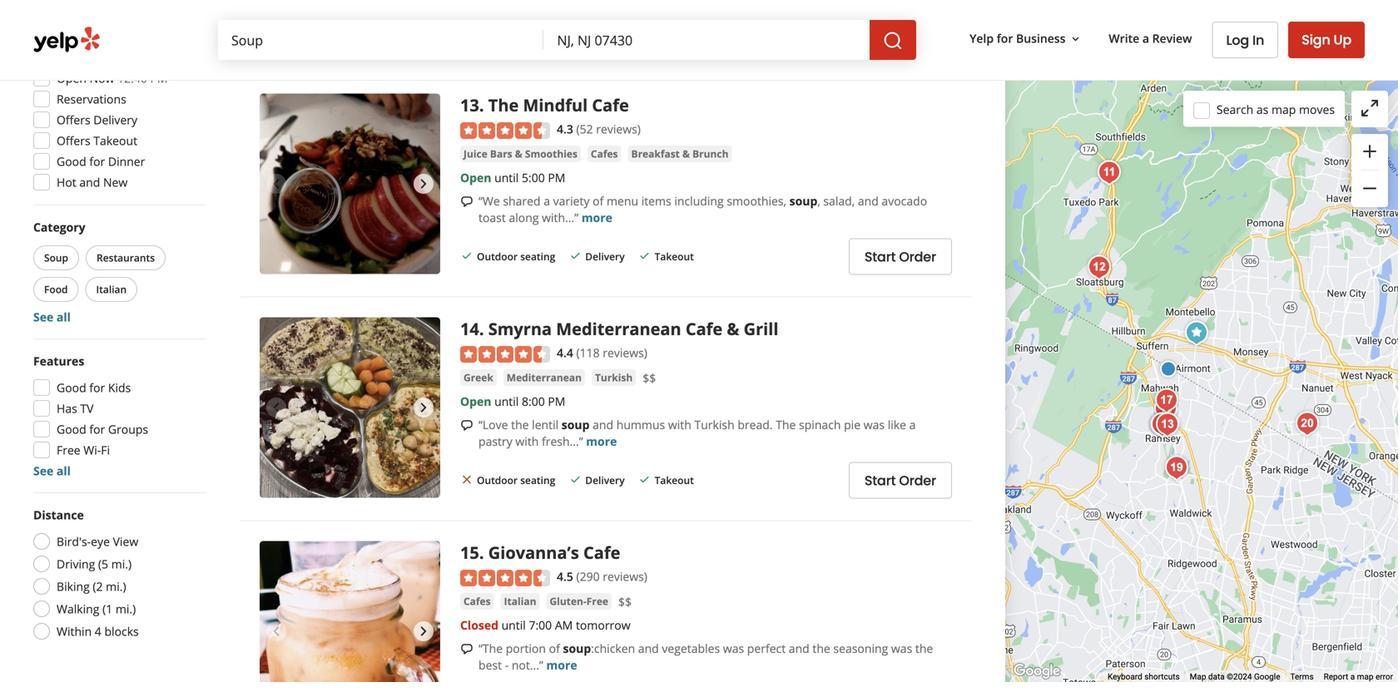 Task type: describe. For each thing, give the bounding box(es) containing it.
restaurants
[[97, 251, 155, 265]]

16 checkmark v2 image for mindful
[[638, 249, 651, 263]]

eye
[[91, 534, 110, 550]]

0 vertical spatial with
[[668, 417, 691, 433]]

14
[[460, 318, 479, 341]]

variety
[[553, 193, 590, 209]]

pm for 14
[[548, 394, 565, 410]]

1 vertical spatial italian
[[504, 595, 536, 608]]

avocado
[[882, 193, 927, 209]]

for for kids
[[89, 380, 105, 396]]

takeout for 14 . smyrna mediterranean cafe & grill
[[655, 473, 694, 487]]

keyboard
[[1108, 672, 1142, 682]]

gluten-
[[550, 595, 586, 608]]

smyrna mediterranean cafe & grill link
[[488, 318, 778, 341]]

mi.) for walking (1 mi.)
[[116, 601, 136, 617]]

food button
[[33, 277, 79, 302]]

new
[[103, 174, 128, 190]]

0 horizontal spatial was
[[723, 641, 744, 657]]

open for 14
[[460, 394, 491, 410]]

next image for 15 . giovanna's cafe
[[414, 622, 434, 642]]

2 horizontal spatial &
[[727, 318, 739, 341]]

open until 5:00 pm
[[460, 170, 565, 186]]

8:00
[[522, 394, 545, 410]]

16 checkmark v2 image for mindful
[[569, 249, 582, 263]]

was for 15 . giovanna's cafe
[[891, 641, 912, 657]]

bird's-
[[57, 534, 91, 550]]

more link for mindful
[[582, 210, 612, 226]]

0 horizontal spatial italian button
[[85, 277, 137, 302]]

log in
[[1226, 31, 1264, 50]]

5:00
[[522, 170, 545, 186]]

delivery inside "suggested" group
[[93, 112, 137, 128]]

hummus
[[616, 417, 665, 433]]

none field address, neighborhood, city, state or zip
[[544, 20, 870, 60]]

takeout for 13 . the mindful cafe
[[655, 250, 694, 263]]

vegetables
[[662, 641, 720, 657]]

. for 15
[[479, 541, 484, 564]]

4.4 star rating image
[[460, 346, 550, 363]]

16 checkmark v2 image for mediterranean
[[569, 473, 582, 487]]

a right write
[[1142, 30, 1149, 46]]

breakfast & brunch link
[[628, 146, 732, 163]]

greek button
[[460, 370, 497, 386]]

:chicken
[[591, 641, 635, 657]]

smyrna
[[488, 318, 552, 341]]

next image for 13 . the mindful cafe
[[414, 174, 434, 194]]

within
[[57, 624, 92, 640]]

1 horizontal spatial of
[[593, 193, 604, 209]]

4.5 (290 reviews)
[[557, 569, 647, 585]]

. for 13
[[479, 94, 484, 117]]

salad,
[[823, 193, 855, 209]]

"love
[[478, 417, 508, 433]]

write a review link
[[1102, 23, 1199, 53]]

breakfast & brunch
[[631, 147, 729, 161]]

2 horizontal spatial the
[[915, 641, 933, 657]]

4.3 star rating image
[[460, 122, 550, 139]]

the mindful cafe image
[[1151, 408, 1184, 441]]

was for 14 . smyrna mediterranean cafe & grill
[[864, 417, 885, 433]]

(118
[[576, 345, 600, 361]]

seasoning
[[833, 641, 888, 657]]

biking
[[57, 579, 90, 595]]

7:00
[[529, 618, 552, 633]]

food
[[44, 283, 68, 296]]

review
[[1152, 30, 1192, 46]]

am
[[555, 618, 573, 633]]

breakfast
[[631, 147, 680, 161]]

0 horizontal spatial cafes button
[[460, 593, 494, 610]]

0 horizontal spatial the
[[488, 94, 519, 117]]

see for category
[[33, 309, 53, 325]]

brunch
[[692, 147, 729, 161]]

map region
[[903, 0, 1398, 682]]

16 checkmark v2 image up "14"
[[460, 249, 473, 263]]

mediterranean button
[[503, 370, 585, 386]]

mindful
[[523, 94, 588, 117]]

good for good for dinner
[[57, 154, 86, 169]]

. for 14
[[479, 318, 484, 341]]

map for error
[[1357, 672, 1373, 682]]

including
[[674, 193, 724, 209]]

reviews) for mediterranean
[[603, 345, 647, 361]]

portion
[[506, 641, 546, 657]]

previous image
[[266, 174, 286, 194]]

walking (1 mi.)
[[57, 601, 136, 617]]

juice bars & smoothies link
[[460, 146, 581, 163]]

outdoor seating for smyrna
[[477, 473, 555, 487]]

has tv
[[57, 401, 94, 416]]

yelp for business button
[[963, 23, 1089, 53]]

greek
[[464, 371, 493, 385]]

pm inside "suggested" group
[[150, 70, 168, 86]]

sign up link
[[1288, 22, 1365, 58]]

see for features
[[33, 463, 53, 479]]

"we
[[478, 193, 500, 209]]

0 vertical spatial soup
[[789, 193, 817, 209]]

order for 13 . the mindful cafe
[[899, 248, 936, 266]]

outdoor seating for the
[[477, 250, 555, 263]]

biking (2 mi.)
[[57, 579, 126, 595]]

& inside juice bars & smoothies button
[[515, 147, 522, 161]]

0 horizontal spatial the
[[511, 417, 529, 433]]

address, neighborhood, city, state or zip text field
[[544, 20, 870, 60]]

0 vertical spatial mediterranean
[[556, 318, 681, 341]]

delivery for 13
[[585, 250, 625, 263]]

now
[[90, 70, 114, 86]]

more link for mediterranean
[[586, 434, 617, 449]]

slideshow element for 15
[[260, 541, 440, 682]]

13 . the mindful cafe
[[460, 94, 629, 117]]

, salad, and avocado toast along with..."
[[478, 193, 927, 226]]

fresh..."
[[542, 434, 583, 449]]

write
[[1109, 30, 1139, 46]]

4.5
[[557, 569, 573, 585]]

turkish inside and hummus with turkish bread. the spinach pie was like a pastry with fresh..."
[[694, 417, 735, 433]]

start for 14 . smyrna mediterranean cafe & grill
[[864, 472, 896, 490]]

offers takeout
[[57, 133, 137, 149]]

0 vertical spatial cafes button
[[587, 146, 621, 162]]

map data ©2024 google
[[1190, 672, 1280, 682]]

cafe diem image
[[1291, 407, 1324, 441]]

distance option group
[[28, 507, 206, 645]]

report a map error
[[1324, 672, 1393, 682]]

a right report
[[1350, 672, 1355, 682]]

open for 13
[[460, 170, 491, 186]]

1 horizontal spatial the
[[812, 641, 830, 657]]

offers for offers takeout
[[57, 133, 90, 149]]

data
[[1208, 672, 1225, 682]]

distance
[[33, 507, 84, 523]]

restaurants button
[[86, 245, 166, 270]]

pastry
[[478, 434, 512, 449]]

4.5 star rating image
[[460, 570, 550, 587]]

terms link
[[1290, 672, 1314, 682]]

juice bars & smoothies button
[[460, 146, 581, 162]]

start order link for smyrna mediterranean cafe & grill
[[849, 462, 952, 499]]

14 . smyrna mediterranean cafe & grill
[[460, 318, 778, 341]]

hot and new
[[57, 174, 128, 190]]

like
[[888, 417, 906, 433]]

log
[[1226, 31, 1249, 50]]

yelp
[[970, 30, 994, 46]]

soup for 15 . giovanna's cafe
[[563, 641, 591, 657]]

sushiville image
[[1083, 251, 1116, 284]]

business
[[1016, 30, 1066, 46]]

and right perfect
[[789, 641, 809, 657]]

log in link
[[1212, 22, 1278, 58]]

offers for offers delivery
[[57, 112, 90, 128]]

category group
[[30, 219, 206, 325]]

start for 13 . the mindful cafe
[[864, 248, 896, 266]]

more for cafe
[[546, 658, 577, 673]]

terms
[[1290, 672, 1314, 682]]

and right ':chicken'
[[638, 641, 659, 657]]

zoom in image
[[1360, 141, 1380, 161]]

turkish link
[[592, 370, 636, 387]]

(1
[[102, 601, 113, 617]]

for for business
[[997, 30, 1013, 46]]

dinner
[[108, 154, 145, 169]]

juice
[[464, 147, 487, 161]]

16 close v2 image
[[460, 473, 473, 487]]

kids
[[108, 380, 131, 396]]

:chicken and vegetables was perfect and the seasoning was the best - not..."
[[478, 641, 933, 673]]

hot
[[57, 174, 76, 190]]

up
[[1334, 30, 1351, 49]]

start order link for the mindful cafe
[[849, 239, 952, 275]]

giovanna's
[[488, 541, 579, 564]]

write a review
[[1109, 30, 1192, 46]]

view
[[113, 534, 138, 550]]

groups
[[108, 421, 148, 437]]

walking
[[57, 601, 99, 617]]

0 horizontal spatial of
[[549, 641, 560, 657]]



Task type: vqa. For each thing, say whether or not it's contained in the screenshot.
toast
yes



Task type: locate. For each thing, give the bounding box(es) containing it.
see all for category
[[33, 309, 71, 325]]

2 start order from the top
[[864, 472, 936, 490]]

google image
[[1009, 661, 1064, 682]]

2 vertical spatial pm
[[548, 394, 565, 410]]

2 . from the top
[[479, 318, 484, 341]]

0 vertical spatial the
[[488, 94, 519, 117]]

None search field
[[218, 20, 916, 60]]

seating for mediterranean
[[520, 473, 555, 487]]

has
[[57, 401, 77, 416]]

mi.) right (2
[[106, 579, 126, 595]]

1 start order from the top
[[864, 248, 936, 266]]

16 speech v2 image left the "we
[[460, 195, 473, 208]]

0 vertical spatial until
[[494, 170, 519, 186]]

things to do, nail salons, plumbers text field
[[218, 20, 544, 60]]

2 seating from the top
[[520, 473, 555, 487]]

start order link down avocado
[[849, 239, 952, 275]]

1 horizontal spatial turkish
[[694, 417, 735, 433]]

0 vertical spatial order
[[899, 248, 936, 266]]

1 vertical spatial outdoor seating
[[477, 473, 555, 487]]

1 start order link from the top
[[849, 239, 952, 275]]

1 vertical spatial more link
[[586, 434, 617, 449]]

open inside "suggested" group
[[57, 70, 86, 86]]

turkish inside turkish button
[[595, 371, 633, 385]]

all down "free wi-fi"
[[56, 463, 71, 479]]

soup for 14 . smyrna mediterranean cafe & grill
[[562, 417, 590, 433]]

mediterranean up 4.4 (118 reviews) on the bottom
[[556, 318, 681, 341]]

0 vertical spatial reviews)
[[596, 121, 641, 137]]

1 vertical spatial cafe
[[686, 318, 722, 341]]

lentil
[[532, 417, 559, 433]]

0 vertical spatial pm
[[150, 70, 168, 86]]

for inside button
[[997, 30, 1013, 46]]

1 vertical spatial cafes
[[464, 595, 491, 608]]

best
[[478, 658, 502, 673]]

0 vertical spatial cafes
[[591, 147, 618, 161]]

all for features
[[56, 463, 71, 479]]

0 horizontal spatial cafes link
[[460, 593, 494, 610]]

reviews) for mindful
[[596, 121, 641, 137]]

shared
[[503, 193, 541, 209]]

0 vertical spatial mi.)
[[111, 556, 132, 572]]

grill
[[744, 318, 778, 341]]

0 vertical spatial good
[[57, 154, 86, 169]]

mi.) right (1
[[116, 601, 136, 617]]

italian link
[[501, 593, 540, 610]]

mi.)
[[111, 556, 132, 572], [106, 579, 126, 595], [116, 601, 136, 617]]

for left kids
[[89, 380, 105, 396]]

2 vertical spatial open
[[460, 394, 491, 410]]

of left menu
[[593, 193, 604, 209]]

for for dinner
[[89, 154, 105, 169]]

2 vertical spatial cafe
[[583, 541, 620, 564]]

until for smyrna
[[494, 394, 519, 410]]

1 good from the top
[[57, 154, 86, 169]]

0 vertical spatial italian button
[[85, 277, 137, 302]]

pm right 12:40
[[150, 70, 168, 86]]

mediterranean inside button
[[507, 371, 582, 385]]

see all button inside features group
[[33, 463, 71, 479]]

cafes down 4.3 (52 reviews)
[[591, 147, 618, 161]]

1 slideshow element from the top
[[260, 94, 440, 274]]

mediterranean link
[[503, 370, 585, 387]]

1 outdoor seating from the top
[[477, 250, 555, 263]]

see all button down food button
[[33, 309, 71, 325]]

1 16 checkmark v2 image from the top
[[569, 249, 582, 263]]

search as map moves
[[1217, 101, 1335, 117]]

1 outdoor from the top
[[477, 250, 518, 263]]

16 speech v2 image for 13
[[460, 195, 473, 208]]

order
[[899, 248, 936, 266], [899, 472, 936, 490]]

italian inside category group
[[96, 283, 127, 296]]

outdoor down toast
[[477, 250, 518, 263]]

. up 4.3 star rating image
[[479, 94, 484, 117]]

2 vertical spatial takeout
[[655, 473, 694, 487]]

soup left salad,
[[789, 193, 817, 209]]

mi.) for driving (5 mi.)
[[111, 556, 132, 572]]

italian down 4.5 star rating image
[[504, 595, 536, 608]]

16 checkmark v2 image down fresh..."
[[569, 473, 582, 487]]

cafes button up closed
[[460, 593, 494, 610]]

0 vertical spatial free
[[57, 442, 80, 458]]

0 vertical spatial see all
[[33, 309, 71, 325]]

reviews) for cafe
[[603, 569, 647, 585]]

4.3
[[557, 121, 573, 137]]

,
[[817, 193, 820, 209]]

outdoor seating down 'along'
[[477, 250, 555, 263]]

cafes up closed
[[464, 595, 491, 608]]

1 vertical spatial italian button
[[501, 593, 540, 610]]

free up tomorrow
[[586, 595, 608, 608]]

0 vertical spatial 16 speech v2 image
[[460, 195, 473, 208]]

(5
[[98, 556, 108, 572]]

with right hummus on the bottom of the page
[[668, 417, 691, 433]]

see all button for features
[[33, 463, 71, 479]]

previous image
[[266, 398, 286, 418], [266, 622, 286, 642]]

0 vertical spatial italian
[[96, 283, 127, 296]]

16 speech v2 image left "love
[[460, 419, 473, 432]]

see up distance
[[33, 463, 53, 479]]

none field things to do, nail salons, plumbers
[[218, 20, 544, 60]]

seating down fresh..."
[[520, 473, 555, 487]]

google
[[1254, 672, 1280, 682]]

more for mediterranean
[[586, 434, 617, 449]]

1 horizontal spatial map
[[1357, 672, 1373, 682]]

"love the lentil soup
[[478, 417, 590, 433]]

slideshow element
[[260, 94, 440, 274], [260, 318, 440, 498], [260, 541, 440, 682]]

for up wi-
[[89, 421, 105, 437]]

2 all from the top
[[56, 463, 71, 479]]

1 vertical spatial takeout
[[655, 250, 694, 263]]

a inside and hummus with turkish bread. the spinach pie was like a pastry with fresh..."
[[909, 417, 916, 433]]

start order link down like on the right
[[849, 462, 952, 499]]

of
[[593, 193, 604, 209], [549, 641, 560, 657]]

panera bread image
[[1180, 317, 1213, 350]]

tv
[[80, 401, 94, 416]]

gluten-free link
[[546, 593, 612, 610]]

blocks
[[104, 624, 139, 640]]

for for groups
[[89, 421, 105, 437]]

good for good for kids
[[57, 380, 86, 396]]

"the portion of soup
[[478, 641, 591, 657]]

takeout down and hummus with turkish bread. the spinach pie was like a pastry with fresh..."
[[655, 473, 694, 487]]

pm right 8:00
[[548, 394, 565, 410]]

spinach
[[799, 417, 841, 433]]

map right the 'as'
[[1271, 101, 1296, 117]]

free
[[57, 442, 80, 458], [586, 595, 608, 608]]

1 horizontal spatial italian button
[[501, 593, 540, 610]]

until down bars
[[494, 170, 519, 186]]

more link right fresh..."
[[586, 434, 617, 449]]

smyrna mediterranean cafe & grill image
[[1146, 408, 1179, 441]]

16 speech v2 image
[[460, 195, 473, 208], [460, 419, 473, 432], [460, 643, 473, 656]]

1 see all from the top
[[33, 309, 71, 325]]

2 vertical spatial delivery
[[585, 473, 625, 487]]

all inside category group
[[56, 309, 71, 325]]

pm for 13
[[548, 170, 565, 186]]

1 vertical spatial seating
[[520, 473, 555, 487]]

map
[[1190, 672, 1206, 682]]

until
[[494, 170, 519, 186], [494, 394, 519, 410], [501, 618, 526, 633]]

and inside , salad, and avocado toast along with..."
[[858, 193, 879, 209]]

good up the hot
[[57, 154, 86, 169]]

0 vertical spatial start order link
[[849, 239, 952, 275]]

1 vertical spatial see all button
[[33, 463, 71, 479]]

more link down '"the portion of soup'
[[546, 658, 577, 673]]

reviews) right (290
[[603, 569, 647, 585]]

2 start order link from the top
[[849, 462, 952, 499]]

start order down like on the right
[[864, 472, 936, 490]]

italian button down the 'restaurants' button
[[85, 277, 137, 302]]

cafes for topmost cafes button
[[591, 147, 618, 161]]

allendale mediterranean grill image
[[1160, 451, 1193, 485]]

suggested
[[33, 44, 93, 59]]

bird's-eye view
[[57, 534, 138, 550]]

good up "has tv"
[[57, 380, 86, 396]]

good for dinner
[[57, 154, 145, 169]]

1 vertical spatial with
[[515, 434, 539, 449]]

and hummus with turkish bread. the spinach pie was like a pastry with fresh..."
[[478, 417, 916, 449]]

previous image for 15
[[266, 622, 286, 642]]

see all inside category group
[[33, 309, 71, 325]]

more link for cafe
[[546, 658, 577, 673]]

order down like on the right
[[899, 472, 936, 490]]

16 checkmark v2 image
[[460, 249, 473, 263], [638, 249, 651, 263], [638, 473, 651, 487]]

2 vertical spatial 16 speech v2 image
[[460, 643, 473, 656]]

2 outdoor from the top
[[477, 473, 518, 487]]

turkish
[[595, 371, 633, 385], [694, 417, 735, 433]]

1 vertical spatial delivery
[[585, 250, 625, 263]]

16 speech v2 image left "the
[[460, 643, 473, 656]]

offers delivery
[[57, 112, 137, 128]]

good for groups
[[57, 421, 148, 437]]

0 vertical spatial 16 checkmark v2 image
[[569, 249, 582, 263]]

4.4 (118 reviews)
[[557, 345, 647, 361]]

items
[[641, 193, 671, 209]]

1 vertical spatial free
[[586, 595, 608, 608]]

2 previous image from the top
[[266, 622, 286, 642]]

fi
[[101, 442, 110, 458]]

& left the brunch
[[682, 147, 690, 161]]

and inside "suggested" group
[[79, 174, 100, 190]]

until down italian link
[[501, 618, 526, 633]]

previous image for 14
[[266, 398, 286, 418]]

2 order from the top
[[899, 472, 936, 490]]

start order for 13 . the mindful cafe
[[864, 248, 936, 266]]

the mindful cafe link
[[488, 94, 629, 117]]

expand map image
[[1360, 98, 1380, 118]]

outdoor seating down pastry
[[477, 473, 555, 487]]

1 vertical spatial see
[[33, 463, 53, 479]]

see inside category group
[[33, 309, 53, 325]]

with
[[668, 417, 691, 433], [515, 434, 539, 449]]

0 vertical spatial start
[[864, 248, 896, 266]]

see inside features group
[[33, 463, 53, 479]]

1 vertical spatial pm
[[548, 170, 565, 186]]

smoothies
[[525, 147, 577, 161]]

1 horizontal spatial free
[[586, 595, 608, 608]]

1 horizontal spatial cafes
[[591, 147, 618, 161]]

and
[[79, 174, 100, 190], [858, 193, 879, 209], [593, 417, 613, 433], [638, 641, 659, 657], [789, 641, 809, 657]]

giovanna's cafe image
[[1146, 409, 1179, 442]]

outdoor right '16 close v2' image
[[477, 473, 518, 487]]

features group
[[28, 353, 206, 479]]

cafe for mediterranean
[[686, 318, 722, 341]]

$$ right turkish "link"
[[643, 370, 656, 386]]

closed until 7:00 am tomorrow
[[460, 618, 630, 633]]

free inside features group
[[57, 442, 80, 458]]

good inside "suggested" group
[[57, 154, 86, 169]]

3 slideshow element from the top
[[260, 541, 440, 682]]

1 vertical spatial of
[[549, 641, 560, 657]]

start down avocado
[[864, 248, 896, 266]]

1 all from the top
[[56, 309, 71, 325]]

free inside button
[[586, 595, 608, 608]]

0 horizontal spatial map
[[1271, 101, 1296, 117]]

italian down the 'restaurants' button
[[96, 283, 127, 296]]

report
[[1324, 672, 1348, 682]]

3 16 speech v2 image from the top
[[460, 643, 473, 656]]

turkish left bread.
[[694, 417, 735, 433]]

1 vertical spatial slideshow element
[[260, 318, 440, 498]]

. up 4.4 star rating image
[[479, 318, 484, 341]]

delivery up offers takeout
[[93, 112, 137, 128]]

1 vertical spatial cafes link
[[460, 593, 494, 610]]

2 good from the top
[[57, 380, 86, 396]]

1 seating from the top
[[520, 250, 555, 263]]

2 none field from the left
[[544, 20, 870, 60]]

lotito's deli & bakery image
[[1149, 392, 1182, 426]]

pm right the 5:00 at the left of page
[[548, 170, 565, 186]]

2 slideshow element from the top
[[260, 318, 440, 498]]

2 start from the top
[[864, 472, 896, 490]]

& right bars
[[515, 147, 522, 161]]

None field
[[218, 20, 544, 60], [544, 20, 870, 60]]

cafe up 4.3 (52 reviews)
[[592, 94, 629, 117]]

mediterranean
[[556, 318, 681, 341], [507, 371, 582, 385]]

1 vertical spatial outdoor
[[477, 473, 518, 487]]

1 start from the top
[[864, 248, 896, 266]]

cafe for mindful
[[592, 94, 629, 117]]

with down "love the lentil soup
[[515, 434, 539, 449]]

start order for 14 . smyrna mediterranean cafe & grill
[[864, 472, 936, 490]]

0 vertical spatial open
[[57, 70, 86, 86]]

order down avocado
[[899, 248, 936, 266]]

16 checkmark v2 image
[[569, 249, 582, 263], [569, 473, 582, 487]]

15 . giovanna's cafe
[[460, 541, 620, 564]]

was inside and hummus with turkish bread. the spinach pie was like a pastry with fresh..."
[[864, 417, 885, 433]]

2 vertical spatial slideshow element
[[260, 541, 440, 682]]

dottie audrey's bakery kitchen image
[[1093, 156, 1126, 189]]

cafes button down 4.3 (52 reviews)
[[587, 146, 621, 162]]

1 vertical spatial start order
[[864, 472, 936, 490]]

0 vertical spatial all
[[56, 309, 71, 325]]

pm
[[150, 70, 168, 86], [548, 170, 565, 186], [548, 394, 565, 410]]

2 16 speech v2 image from the top
[[460, 419, 473, 432]]

$$ up tomorrow
[[618, 594, 632, 610]]

2 vertical spatial more
[[546, 658, 577, 673]]

3 . from the top
[[479, 541, 484, 564]]

zoom out image
[[1360, 178, 1380, 198]]

see down food button
[[33, 309, 53, 325]]

offers down offers delivery
[[57, 133, 90, 149]]

$$
[[643, 370, 656, 386], [618, 594, 632, 610]]

1 vertical spatial previous image
[[266, 622, 286, 642]]

start order down avocado
[[864, 248, 936, 266]]

2 vertical spatial until
[[501, 618, 526, 633]]

until for giovanna's
[[501, 618, 526, 633]]

0 horizontal spatial $$
[[618, 594, 632, 610]]

and inside and hummus with turkish bread. the spinach pie was like a pastry with fresh..."
[[593, 417, 613, 433]]

2 offers from the top
[[57, 133, 90, 149]]

within 4 blocks
[[57, 624, 139, 640]]

16 checkmark v2 image down "we shared a variety of menu items including smoothies, soup at the top
[[638, 249, 651, 263]]

1 offers from the top
[[57, 112, 90, 128]]

seating for mindful
[[520, 250, 555, 263]]

cafes link up closed
[[460, 593, 494, 610]]

offers down reservations
[[57, 112, 90, 128]]

delivery down menu
[[585, 250, 625, 263]]

1 horizontal spatial italian
[[504, 595, 536, 608]]

1 . from the top
[[479, 94, 484, 117]]

1 order from the top
[[899, 248, 936, 266]]

slideshow element for 13
[[260, 94, 440, 274]]

until for the
[[494, 170, 519, 186]]

16 checkmark v2 image down with..."
[[569, 249, 582, 263]]

for right yelp in the right top of the page
[[997, 30, 1013, 46]]

©2024
[[1227, 672, 1252, 682]]

mi.) for biking (2 mi.)
[[106, 579, 126, 595]]

order for 14 . smyrna mediterranean cafe & grill
[[899, 472, 936, 490]]

1 vertical spatial order
[[899, 472, 936, 490]]

open down suggested
[[57, 70, 86, 86]]

2 vertical spatial soup
[[563, 641, 591, 657]]

all inside features group
[[56, 463, 71, 479]]

italian
[[96, 283, 127, 296], [504, 595, 536, 608]]

16 speech v2 image for 14
[[460, 419, 473, 432]]

reviews)
[[596, 121, 641, 137], [603, 345, 647, 361], [603, 569, 647, 585]]

2 16 checkmark v2 image from the top
[[569, 473, 582, 487]]

driving (5 mi.)
[[57, 556, 132, 572]]

$$ for cafe
[[618, 594, 632, 610]]

4.3 (52 reviews)
[[557, 121, 641, 137]]

good down "has tv"
[[57, 421, 86, 437]]

search image
[[883, 31, 903, 51]]

takeout inside "suggested" group
[[93, 133, 137, 149]]

1 vertical spatial $$
[[618, 594, 632, 610]]

the down open until 8:00 pm at left
[[511, 417, 529, 433]]

map left error
[[1357, 672, 1373, 682]]

0 horizontal spatial with
[[515, 434, 539, 449]]

good for good for groups
[[57, 421, 86, 437]]

the inside and hummus with turkish bread. the spinach pie was like a pastry with fresh..."
[[776, 417, 796, 433]]

see all inside features group
[[33, 463, 71, 479]]

0 vertical spatial outdoor
[[477, 250, 518, 263]]

greek link
[[460, 370, 497, 387]]

1 vertical spatial the
[[776, 417, 796, 433]]

1 next image from the top
[[414, 174, 434, 194]]

1 vertical spatial next image
[[414, 622, 434, 642]]

soup button
[[33, 245, 79, 270]]

shortcuts
[[1144, 672, 1180, 682]]

seating down 'along'
[[520, 250, 555, 263]]

2 next image from the top
[[414, 622, 434, 642]]

suggested group
[[28, 43, 206, 196]]

0 vertical spatial turkish
[[595, 371, 633, 385]]

italian button
[[85, 277, 137, 302], [501, 593, 540, 610]]

next image
[[414, 174, 434, 194], [414, 622, 434, 642]]

2 horizontal spatial was
[[891, 641, 912, 657]]

more right fresh..."
[[586, 434, 617, 449]]

2 see all from the top
[[33, 463, 71, 479]]

mi.) right (5
[[111, 556, 132, 572]]

1 vertical spatial see all
[[33, 463, 71, 479]]

turkish button
[[592, 370, 636, 386]]

1 horizontal spatial with
[[668, 417, 691, 433]]

0 vertical spatial more link
[[582, 210, 612, 226]]

0 vertical spatial outdoor seating
[[477, 250, 555, 263]]

1 previous image from the top
[[266, 398, 286, 418]]

1 vertical spatial good
[[57, 380, 86, 396]]

group
[[1351, 134, 1388, 207]]

bread.
[[738, 417, 773, 433]]

all
[[56, 309, 71, 325], [56, 463, 71, 479]]

2 see from the top
[[33, 463, 53, 479]]

see all button for category
[[33, 309, 71, 325]]

greek city image
[[1150, 384, 1183, 417]]

0 vertical spatial cafe
[[592, 94, 629, 117]]

2 outdoor seating from the top
[[477, 473, 555, 487]]

a
[[1142, 30, 1149, 46], [544, 193, 550, 209], [909, 417, 916, 433], [1350, 672, 1355, 682]]

2 vertical spatial reviews)
[[603, 569, 647, 585]]

more down menu
[[582, 210, 612, 226]]

& inside 'breakfast & brunch' 'button'
[[682, 147, 690, 161]]

16 chevron down v2 image
[[1069, 32, 1082, 46]]

cafe
[[592, 94, 629, 117], [686, 318, 722, 341], [583, 541, 620, 564]]

start order link
[[849, 239, 952, 275], [849, 462, 952, 499]]

perfect
[[747, 641, 786, 657]]

see all button down "free wi-fi"
[[33, 463, 71, 479]]

0 vertical spatial previous image
[[266, 398, 286, 418]]

was right pie at the bottom of page
[[864, 417, 885, 433]]

2 see all button from the top
[[33, 463, 71, 479]]

1 none field from the left
[[218, 20, 544, 60]]

1 horizontal spatial was
[[864, 417, 885, 433]]

for inside "suggested" group
[[89, 154, 105, 169]]

1 16 speech v2 image from the top
[[460, 195, 473, 208]]

for down offers takeout
[[89, 154, 105, 169]]

open down greek link
[[460, 394, 491, 410]]

3 good from the top
[[57, 421, 86, 437]]

1 vertical spatial .
[[479, 318, 484, 341]]

0 vertical spatial more
[[582, 210, 612, 226]]

more link down menu
[[582, 210, 612, 226]]

more for mindful
[[582, 210, 612, 226]]

next image left closed
[[414, 622, 434, 642]]

& left grill
[[727, 318, 739, 341]]

(52
[[576, 121, 593, 137]]

next image
[[414, 398, 434, 418]]

more down '"the portion of soup'
[[546, 658, 577, 673]]

1 vertical spatial map
[[1357, 672, 1373, 682]]

0 vertical spatial see all button
[[33, 309, 71, 325]]

0 vertical spatial next image
[[414, 174, 434, 194]]

delivery for 14
[[585, 473, 625, 487]]

. up 4.5 star rating image
[[479, 541, 484, 564]]

and right salad,
[[858, 193, 879, 209]]

0 vertical spatial map
[[1271, 101, 1296, 117]]

soup
[[44, 251, 68, 265]]

cafes
[[591, 147, 618, 161], [464, 595, 491, 608]]

1 vertical spatial 16 speech v2 image
[[460, 419, 473, 432]]

slideshow element for 14
[[260, 318, 440, 498]]

in
[[1252, 31, 1264, 50]]

the left seasoning
[[812, 641, 830, 657]]

16 speech v2 image for 15
[[460, 643, 473, 656]]

outdoor for smyrna mediterranean cafe & grill
[[477, 473, 518, 487]]

until left 8:00
[[494, 394, 519, 410]]

1 horizontal spatial the
[[776, 417, 796, 433]]

cafes for cafes button to the left
[[464, 595, 491, 608]]

2 vertical spatial good
[[57, 421, 86, 437]]

1 vertical spatial all
[[56, 463, 71, 479]]

the right bread.
[[776, 417, 796, 433]]

all for category
[[56, 309, 71, 325]]

more
[[582, 210, 612, 226], [586, 434, 617, 449], [546, 658, 577, 673]]

mediterranean up 8:00
[[507, 371, 582, 385]]

1 see all button from the top
[[33, 309, 71, 325]]

outdoor for the mindful cafe
[[477, 250, 518, 263]]

0 vertical spatial delivery
[[93, 112, 137, 128]]

turkish down 4.4 (118 reviews) on the bottom
[[595, 371, 633, 385]]

error
[[1376, 672, 1393, 682]]

map for moves
[[1271, 101, 1296, 117]]

morano's gourmet market image
[[1145, 408, 1178, 441]]

a up with..."
[[544, 193, 550, 209]]

italian button down 4.5 star rating image
[[501, 593, 540, 610]]

bars
[[490, 147, 512, 161]]

1 vertical spatial start
[[864, 472, 896, 490]]

0 vertical spatial offers
[[57, 112, 90, 128]]

and left hummus on the bottom of the page
[[593, 417, 613, 433]]

"we shared a variety of menu items including smoothies, soup
[[478, 193, 817, 209]]

1 vertical spatial more
[[586, 434, 617, 449]]

reservations
[[57, 91, 126, 107]]

$$ for mediterranean
[[643, 370, 656, 386]]

16 checkmark v2 image down hummus on the bottom of the page
[[638, 473, 651, 487]]

see all down food button
[[33, 309, 71, 325]]

and right the hot
[[79, 174, 100, 190]]

(290
[[576, 569, 600, 585]]

see all for features
[[33, 463, 71, 479]]

0 vertical spatial cafes link
[[587, 146, 621, 163]]

4
[[95, 624, 101, 640]]

reviews) down 14 . smyrna mediterranean cafe & grill
[[603, 345, 647, 361]]

see
[[33, 309, 53, 325], [33, 463, 53, 479]]

a right like on the right
[[909, 417, 916, 433]]

1 vertical spatial until
[[494, 394, 519, 410]]

yelp for business
[[970, 30, 1066, 46]]

report a map error link
[[1324, 672, 1393, 682]]

1 see from the top
[[33, 309, 53, 325]]

not..."
[[512, 658, 543, 673]]

1 horizontal spatial cafes link
[[587, 146, 621, 163]]

0 vertical spatial $$
[[643, 370, 656, 386]]

1 vertical spatial offers
[[57, 133, 90, 149]]

16 checkmark v2 image for mediterranean
[[638, 473, 651, 487]]



